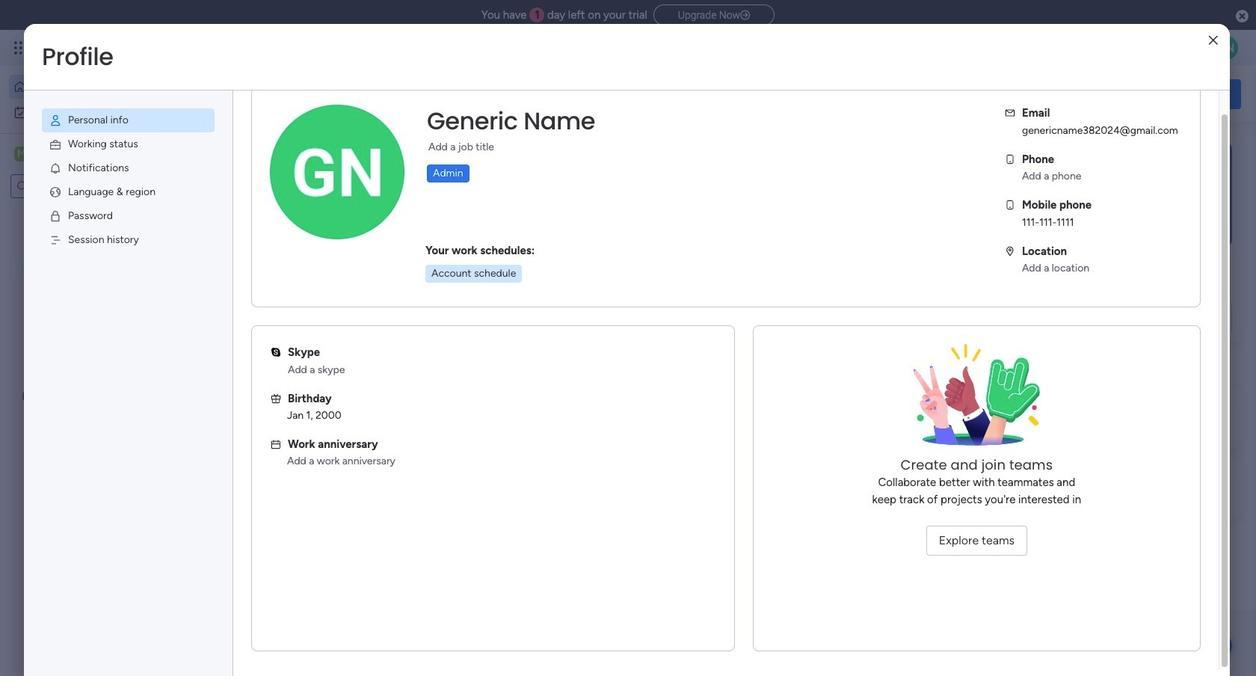 Task type: locate. For each thing, give the bounding box(es) containing it.
no teams image
[[902, 344, 1052, 456]]

1 public board image from the left
[[250, 303, 266, 319]]

2 component image from the left
[[497, 326, 510, 340]]

dapulse close image
[[1236, 9, 1249, 24]]

0 horizontal spatial component image
[[250, 326, 263, 340]]

menu menu
[[24, 91, 233, 270]]

None field
[[423, 105, 599, 137]]

v2 user feedback image
[[1029, 85, 1041, 102]]

open update feed (inbox) image
[[231, 386, 249, 404]]

0 vertical spatial option
[[9, 75, 182, 99]]

6 menu item from the top
[[42, 228, 215, 252]]

workspace selection element
[[14, 145, 125, 165]]

component image for "public board" 'image' for add to favorites icon
[[250, 326, 263, 340]]

1 component image from the left
[[250, 326, 263, 340]]

add to favorites image
[[446, 303, 461, 318]]

add to favorites image
[[693, 303, 708, 318]]

4 menu item from the top
[[42, 180, 215, 204]]

0 horizontal spatial public board image
[[250, 303, 266, 319]]

component image for "public board" 'image' for add to favorites image
[[497, 326, 510, 340]]

Search in workspace field
[[31, 178, 107, 195]]

1 vertical spatial option
[[9, 100, 182, 124]]

quick search results list box
[[231, 170, 981, 368]]

clear search image
[[108, 179, 123, 194]]

1 horizontal spatial component image
[[497, 326, 510, 340]]

public board image
[[250, 303, 266, 319], [497, 303, 513, 319]]

menu item
[[42, 108, 215, 132], [42, 132, 215, 156], [42, 156, 215, 180], [42, 180, 215, 204], [42, 204, 215, 228], [42, 228, 215, 252]]

component image
[[250, 326, 263, 340], [497, 326, 510, 340]]

working status image
[[49, 138, 62, 151]]

2 menu item from the top
[[42, 132, 215, 156]]

option up workspace selection element on the left of page
[[9, 100, 182, 124]]

getting started element
[[1017, 387, 1242, 447]]

2 public board image from the left
[[497, 303, 513, 319]]

5 menu item from the top
[[42, 204, 215, 228]]

close recently visited image
[[231, 152, 249, 170]]

public board image for add to favorites icon
[[250, 303, 266, 319]]

option
[[9, 75, 182, 99], [9, 100, 182, 124]]

option up personal info icon
[[9, 75, 182, 99]]

1 horizontal spatial public board image
[[497, 303, 513, 319]]

password image
[[49, 209, 62, 223]]



Task type: vqa. For each thing, say whether or not it's contained in the screenshot.
the rightmost lottie animation Image
no



Task type: describe. For each thing, give the bounding box(es) containing it.
close image
[[1209, 35, 1218, 46]]

notifications image
[[49, 162, 62, 175]]

templates image image
[[1031, 143, 1228, 246]]

help center element
[[1017, 459, 1242, 519]]

dapulse rightstroke image
[[741, 10, 750, 21]]

1 option from the top
[[9, 75, 182, 99]]

v2 bolt switch image
[[1146, 86, 1155, 102]]

2 option from the top
[[9, 100, 182, 124]]

session history image
[[49, 233, 62, 247]]

public board image for add to favorites image
[[497, 303, 513, 319]]

workspace image
[[14, 146, 29, 162]]

workspace image
[[256, 481, 292, 517]]

1 menu item from the top
[[42, 108, 215, 132]]

close my workspaces image
[[231, 437, 249, 455]]

language & region image
[[49, 185, 62, 199]]

generic name image
[[1215, 36, 1239, 60]]

personal info image
[[49, 114, 62, 127]]

select product image
[[13, 40, 28, 55]]

3 menu item from the top
[[42, 156, 215, 180]]



